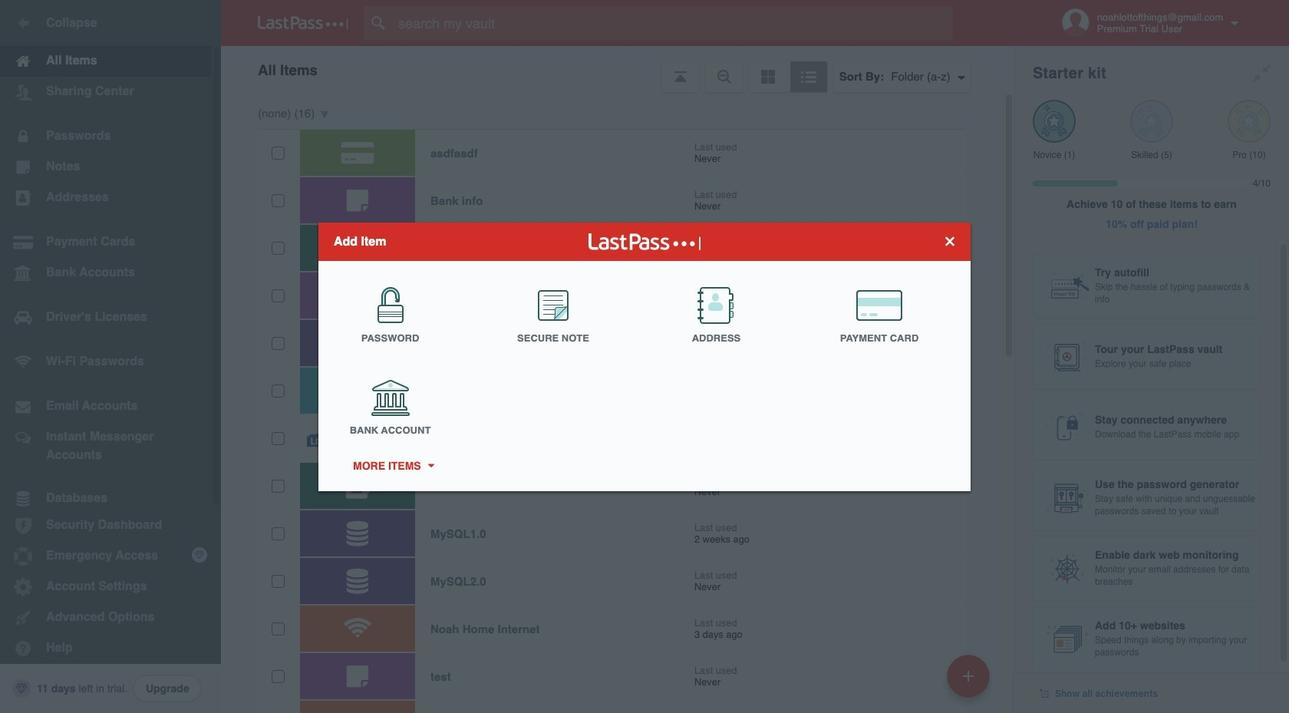 Task type: vqa. For each thing, say whether or not it's contained in the screenshot.
password field
no



Task type: locate. For each thing, give the bounding box(es) containing it.
new item navigation
[[942, 650, 999, 713]]

Search search field
[[364, 6, 977, 40]]

dialog
[[319, 222, 971, 491]]

main navigation navigation
[[0, 0, 221, 713]]

search my vault text field
[[364, 6, 977, 40]]

lastpass image
[[258, 16, 348, 30]]



Task type: describe. For each thing, give the bounding box(es) containing it.
vault options navigation
[[221, 46, 1015, 92]]

caret right image
[[425, 464, 436, 467]]

new item image
[[963, 670, 974, 681]]



